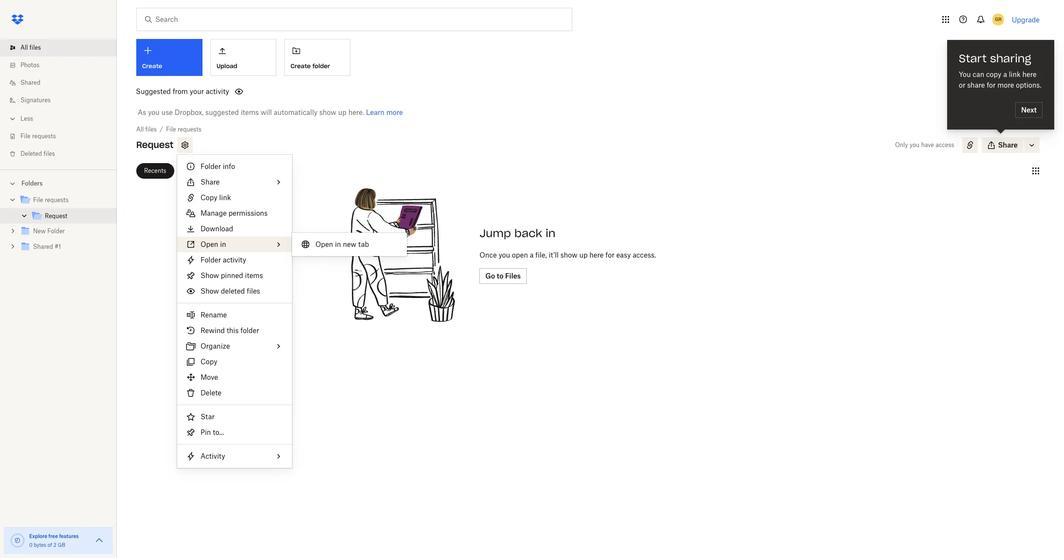 Task type: describe. For each thing, give the bounding box(es) containing it.
info
[[223, 162, 235, 170]]

gb
[[58, 542, 65, 548]]

easy
[[617, 251, 631, 259]]

learn more link
[[366, 108, 403, 116]]

0 horizontal spatial here
[[590, 251, 604, 259]]

/
[[160, 126, 163, 133]]

you for use
[[148, 108, 160, 116]]

files inside 'show deleted files' menu item
[[247, 287, 260, 295]]

show for show pinned items
[[201, 271, 219, 280]]

starred button
[[178, 163, 215, 179]]

access
[[936, 141, 955, 149]]

upgrade
[[1013, 15, 1040, 24]]

signatures
[[20, 96, 51, 104]]

back
[[515, 226, 543, 240]]

in for open in
[[220, 240, 226, 248]]

you
[[960, 70, 972, 78]]

requests up the folder settings image at the left of the page
[[178, 126, 202, 133]]

requests inside group
[[45, 196, 69, 204]]

1 vertical spatial show
[[561, 251, 578, 259]]

copy link
[[201, 193, 231, 202]]

share
[[968, 81, 986, 89]]

1 horizontal spatial file
[[33, 196, 43, 204]]

0 horizontal spatial file
[[20, 132, 31, 140]]

folders
[[21, 180, 43, 187]]

start
[[960, 52, 987, 65]]

show deleted files
[[201, 287, 260, 295]]

pin
[[201, 428, 211, 436]]

share inside menu item
[[201, 178, 220, 186]]

0 vertical spatial items
[[241, 108, 259, 116]]

deleted
[[20, 150, 42, 157]]

explore
[[29, 533, 47, 539]]

0 horizontal spatial request
[[45, 212, 67, 220]]

open in new tab
[[316, 240, 369, 248]]

jump back in
[[480, 226, 556, 240]]

only you have access
[[896, 141, 955, 149]]

of
[[48, 542, 52, 548]]

activity menu item
[[177, 449, 292, 464]]

photos
[[20, 61, 39, 69]]

file requests link up the folder settings image at the left of the page
[[166, 125, 202, 134]]

permissions
[[229, 209, 268, 217]]

manage permissions menu item
[[177, 206, 292, 221]]

options.
[[1017, 81, 1042, 89]]

folder activity
[[201, 256, 246, 264]]

more inside start sharing you can copy a link here or share for more options.
[[998, 81, 1015, 89]]

share inside button
[[999, 141, 1019, 149]]

free
[[49, 533, 58, 539]]

pin to...
[[201, 428, 224, 436]]

list containing all files
[[0, 33, 117, 170]]

organize menu item
[[177, 339, 292, 354]]

to...
[[213, 428, 224, 436]]

start sharing you can copy a link here or share for more options.
[[960, 52, 1042, 89]]

you for open
[[499, 251, 511, 259]]

pinned
[[221, 271, 243, 280]]

copy menu item
[[177, 354, 292, 370]]

deleted files link
[[8, 145, 117, 163]]

dropbox image
[[8, 10, 27, 29]]

next button
[[1016, 102, 1043, 118]]

shared
[[20, 79, 40, 86]]

as
[[138, 108, 146, 116]]

will
[[261, 108, 272, 116]]

sharing
[[991, 52, 1032, 65]]

access.
[[633, 251, 657, 259]]

less image
[[8, 114, 18, 124]]

features
[[59, 533, 79, 539]]

rename menu item
[[177, 307, 292, 323]]

use
[[162, 108, 173, 116]]

all files
[[20, 44, 41, 51]]

folder for folder info
[[201, 162, 221, 170]]

copy for copy
[[201, 358, 218, 366]]

manage
[[201, 209, 227, 217]]

organize
[[201, 342, 230, 350]]

once you open a file, it'll show up here for easy access.
[[480, 251, 657, 259]]

bytes
[[34, 542, 46, 548]]

deleted files
[[20, 150, 55, 157]]

or
[[960, 81, 966, 89]]

explore free features 0 bytes of 2 gb
[[29, 533, 79, 548]]

in for open in new tab
[[335, 240, 341, 248]]

dropbox,
[[175, 108, 204, 116]]

signatures link
[[8, 92, 117, 109]]

recents
[[144, 167, 166, 174]]

request link
[[31, 210, 109, 223]]

files for all files / file requests
[[145, 126, 157, 133]]

open in menu item
[[177, 237, 292, 252]]

link inside start sharing you can copy a link here or share for more options.
[[1010, 70, 1021, 78]]

photos link
[[8, 57, 117, 74]]

next
[[1022, 106, 1038, 114]]

file,
[[536, 251, 547, 259]]

automatically
[[274, 108, 318, 116]]

copy
[[987, 70, 1002, 78]]

rename
[[201, 311, 227, 319]]

1 horizontal spatial up
[[580, 251, 588, 259]]

1 vertical spatial a
[[530, 251, 534, 259]]

all files / file requests
[[136, 126, 202, 133]]

folder info menu item
[[177, 159, 292, 174]]

suggested
[[136, 87, 171, 95]]

folder activity menu item
[[177, 252, 292, 268]]

tab
[[359, 240, 369, 248]]

0
[[29, 542, 32, 548]]

2
[[53, 542, 56, 548]]

requests inside list
[[32, 132, 56, 140]]

new
[[343, 240, 357, 248]]

1 vertical spatial file requests
[[33, 196, 69, 204]]

star
[[201, 413, 215, 421]]

your
[[190, 87, 204, 95]]

rewind this folder
[[201, 326, 259, 335]]

folders button
[[0, 176, 117, 190]]



Task type: vqa. For each thing, say whether or not it's contained in the screenshot.
Need
no



Task type: locate. For each thing, give the bounding box(es) containing it.
1 vertical spatial share
[[201, 178, 220, 186]]

1 vertical spatial for
[[606, 251, 615, 259]]

you left have
[[910, 141, 920, 149]]

open down download
[[201, 240, 218, 248]]

1 vertical spatial all
[[136, 126, 144, 133]]

0 horizontal spatial open
[[201, 240, 218, 248]]

you for have
[[910, 141, 920, 149]]

show pinned items menu item
[[177, 268, 292, 283]]

in
[[546, 226, 556, 240], [220, 240, 226, 248], [335, 240, 341, 248]]

request
[[136, 139, 174, 151], [45, 212, 67, 220]]

more
[[998, 81, 1015, 89], [387, 108, 403, 116]]

shared link
[[8, 74, 117, 92]]

requests down the folders button
[[45, 196, 69, 204]]

0 horizontal spatial show
[[320, 108, 337, 116]]

show pinned items
[[201, 271, 263, 280]]

1 vertical spatial copy
[[201, 358, 218, 366]]

0 vertical spatial share
[[999, 141, 1019, 149]]

up left here.
[[338, 108, 347, 116]]

star menu item
[[177, 409, 292, 425]]

1 horizontal spatial link
[[1010, 70, 1021, 78]]

files right deleted
[[44, 150, 55, 157]]

folder settings image
[[179, 139, 191, 151]]

0 horizontal spatial share
[[201, 178, 220, 186]]

0 horizontal spatial all files link
[[8, 39, 117, 57]]

2 show from the top
[[201, 287, 219, 295]]

deleted
[[221, 287, 245, 295]]

all files link left /
[[136, 125, 157, 134]]

rewind this folder menu item
[[177, 323, 292, 339]]

share
[[999, 141, 1019, 149], [201, 178, 220, 186]]

2 horizontal spatial you
[[910, 141, 920, 149]]

0 horizontal spatial all
[[20, 44, 28, 51]]

activity down open in menu item
[[223, 256, 246, 264]]

file down folders on the left
[[33, 196, 43, 204]]

more down 'copy'
[[998, 81, 1015, 89]]

1 horizontal spatial for
[[987, 81, 996, 89]]

folder inside 'menu item'
[[241, 326, 259, 335]]

folder left 'info'
[[201, 162, 221, 170]]

items inside menu item
[[245, 271, 263, 280]]

a
[[1004, 70, 1008, 78], [530, 251, 534, 259]]

1 vertical spatial up
[[580, 251, 588, 259]]

open inside menu item
[[316, 240, 333, 248]]

files inside all files list item
[[29, 44, 41, 51]]

show right it'll
[[561, 251, 578, 259]]

link down sharing
[[1010, 70, 1021, 78]]

you left open
[[499, 251, 511, 259]]

only
[[896, 141, 909, 149]]

delete
[[201, 389, 222, 397]]

can
[[973, 70, 985, 78]]

1 vertical spatial items
[[245, 271, 263, 280]]

files up photos
[[29, 44, 41, 51]]

0 horizontal spatial in
[[220, 240, 226, 248]]

group
[[0, 190, 117, 262]]

manage permissions
[[201, 209, 268, 217]]

a left 'file,'
[[530, 251, 534, 259]]

copy link menu item
[[177, 190, 292, 206]]

1 vertical spatial folder
[[201, 256, 221, 264]]

folder right this
[[241, 326, 259, 335]]

create folder button
[[284, 39, 351, 76]]

folder
[[313, 62, 330, 70], [241, 326, 259, 335]]

1 horizontal spatial share
[[999, 141, 1019, 149]]

copy up move
[[201, 358, 218, 366]]

for down 'copy'
[[987, 81, 996, 89]]

files left /
[[145, 126, 157, 133]]

create
[[291, 62, 311, 70]]

show deleted files menu item
[[177, 283, 292, 299]]

suggested
[[206, 108, 239, 116]]

create folder
[[291, 62, 330, 70]]

here up options.
[[1023, 70, 1037, 78]]

move
[[201, 373, 218, 381]]

download
[[201, 225, 233, 233]]

1 horizontal spatial here
[[1023, 70, 1037, 78]]

1 horizontal spatial all files link
[[136, 125, 157, 134]]

1 horizontal spatial all
[[136, 126, 144, 133]]

copy inside copy menu item
[[201, 358, 218, 366]]

in inside menu item
[[220, 240, 226, 248]]

0 vertical spatial copy
[[201, 193, 218, 202]]

0 vertical spatial show
[[201, 271, 219, 280]]

1 vertical spatial all files link
[[136, 125, 157, 134]]

0 vertical spatial file requests
[[20, 132, 56, 140]]

0 vertical spatial all files link
[[8, 39, 117, 57]]

2 folder from the top
[[201, 256, 221, 264]]

share down next button
[[999, 141, 1019, 149]]

1 vertical spatial here
[[590, 251, 604, 259]]

1 folder from the top
[[201, 162, 221, 170]]

up
[[338, 108, 347, 116], [580, 251, 588, 259]]

0 vertical spatial more
[[998, 81, 1015, 89]]

0 horizontal spatial more
[[387, 108, 403, 116]]

2 copy from the top
[[201, 358, 218, 366]]

0 vertical spatial activity
[[206, 87, 229, 95]]

quota usage element
[[10, 533, 25, 548]]

for
[[987, 81, 996, 89], [606, 251, 615, 259]]

items left will
[[241, 108, 259, 116]]

folder
[[201, 162, 221, 170], [201, 256, 221, 264]]

files
[[29, 44, 41, 51], [145, 126, 157, 133], [44, 150, 55, 157], [247, 287, 260, 295]]

2 vertical spatial you
[[499, 251, 511, 259]]

1 horizontal spatial folder
[[313, 62, 330, 70]]

you right as at the left top
[[148, 108, 160, 116]]

have
[[922, 141, 935, 149]]

jump
[[480, 226, 511, 240]]

0 vertical spatial here
[[1023, 70, 1037, 78]]

1 vertical spatial link
[[219, 193, 231, 202]]

files inside deleted files link
[[44, 150, 55, 157]]

show for show deleted files
[[201, 287, 219, 295]]

starred
[[186, 167, 207, 174]]

items right pinned at the left
[[245, 271, 263, 280]]

1 horizontal spatial you
[[499, 251, 511, 259]]

pin to... menu item
[[177, 425, 292, 440]]

file requests down the folders button
[[33, 196, 69, 204]]

activity right your
[[206, 87, 229, 95]]

once
[[480, 251, 497, 259]]

0 vertical spatial you
[[148, 108, 160, 116]]

this
[[227, 326, 239, 335]]

2 horizontal spatial file
[[166, 126, 176, 133]]

copy inside 'copy link' menu item
[[201, 193, 218, 202]]

0 vertical spatial request
[[136, 139, 174, 151]]

0 horizontal spatial you
[[148, 108, 160, 116]]

requests up the deleted files
[[32, 132, 56, 140]]

0 vertical spatial for
[[987, 81, 996, 89]]

open in new tab menu item
[[292, 237, 407, 252]]

0 vertical spatial up
[[338, 108, 347, 116]]

0 vertical spatial folder
[[313, 62, 330, 70]]

0 horizontal spatial a
[[530, 251, 534, 259]]

open
[[201, 240, 218, 248], [316, 240, 333, 248]]

items
[[241, 108, 259, 116], [245, 271, 263, 280]]

here.
[[349, 108, 364, 116]]

0 vertical spatial folder
[[201, 162, 221, 170]]

recents button
[[136, 163, 174, 179]]

rewind
[[201, 326, 225, 335]]

in left "new"
[[335, 240, 341, 248]]

all files list item
[[0, 39, 117, 57]]

1 horizontal spatial request
[[136, 139, 174, 151]]

a inside start sharing you can copy a link here or share for more options.
[[1004, 70, 1008, 78]]

open
[[512, 251, 528, 259]]

open inside menu item
[[201, 240, 218, 248]]

open for open in new tab
[[316, 240, 333, 248]]

open in
[[201, 240, 226, 248]]

1 vertical spatial folder
[[241, 326, 259, 335]]

for left the easy
[[606, 251, 615, 259]]

open for open in
[[201, 240, 218, 248]]

here left the easy
[[590, 251, 604, 259]]

0 vertical spatial a
[[1004, 70, 1008, 78]]

in up folder activity
[[220, 240, 226, 248]]

all for all files
[[20, 44, 28, 51]]

file requests up the deleted files
[[20, 132, 56, 140]]

request down /
[[136, 139, 174, 151]]

all
[[20, 44, 28, 51], [136, 126, 144, 133]]

all up photos
[[20, 44, 28, 51]]

folder inside button
[[313, 62, 330, 70]]

from
[[173, 87, 188, 95]]

file requests
[[20, 132, 56, 140], [33, 196, 69, 204]]

share button
[[982, 137, 1024, 153]]

show left deleted at the bottom of page
[[201, 287, 219, 295]]

1 vertical spatial activity
[[223, 256, 246, 264]]

file requests inside list
[[20, 132, 56, 140]]

activity
[[201, 452, 225, 460]]

all for all files / file requests
[[136, 126, 144, 133]]

share menu item
[[177, 174, 292, 190]]

1 vertical spatial show
[[201, 287, 219, 295]]

list
[[0, 33, 117, 170]]

folder info
[[201, 162, 235, 170]]

group containing file requests
[[0, 190, 117, 262]]

download menu item
[[177, 221, 292, 237]]

show down folder activity
[[201, 271, 219, 280]]

folder for folder activity
[[201, 256, 221, 264]]

1 horizontal spatial open
[[316, 240, 333, 248]]

share up 'copy link' at the top left of page
[[201, 178, 220, 186]]

file
[[166, 126, 176, 133], [20, 132, 31, 140], [33, 196, 43, 204]]

1 show from the top
[[201, 271, 219, 280]]

file requests link up the deleted files
[[8, 128, 117, 145]]

0 horizontal spatial link
[[219, 193, 231, 202]]

1 horizontal spatial a
[[1004, 70, 1008, 78]]

2 horizontal spatial in
[[546, 226, 556, 240]]

here inside start sharing you can copy a link here or share for more options.
[[1023, 70, 1037, 78]]

upgrade link
[[1013, 15, 1040, 24]]

activity inside folder activity menu item
[[223, 256, 246, 264]]

less
[[20, 115, 33, 122]]

1 horizontal spatial in
[[335, 240, 341, 248]]

1 vertical spatial you
[[910, 141, 920, 149]]

0 horizontal spatial for
[[606, 251, 615, 259]]

1 vertical spatial request
[[45, 212, 67, 220]]

in up it'll
[[546, 226, 556, 240]]

suggested from your activity
[[136, 87, 229, 95]]

delete menu item
[[177, 385, 292, 401]]

request down the folders button
[[45, 212, 67, 220]]

all files link inside list
[[8, 39, 117, 57]]

file requests link
[[166, 125, 202, 134], [8, 128, 117, 145], [19, 194, 109, 207]]

link inside menu item
[[219, 193, 231, 202]]

1 vertical spatial more
[[387, 108, 403, 116]]

a right 'copy'
[[1004, 70, 1008, 78]]

copy for copy link
[[201, 193, 218, 202]]

as you use dropbox, suggested items will automatically show up here. learn more
[[138, 108, 403, 116]]

copy up 'manage'
[[201, 193, 218, 202]]

0 vertical spatial link
[[1010, 70, 1021, 78]]

folder right create
[[313, 62, 330, 70]]

0 vertical spatial all
[[20, 44, 28, 51]]

copy
[[201, 193, 218, 202], [201, 358, 218, 366]]

learn
[[366, 108, 385, 116]]

all files link
[[8, 39, 117, 57], [136, 125, 157, 134]]

0 horizontal spatial up
[[338, 108, 347, 116]]

all down as at the left top
[[136, 126, 144, 133]]

for inside start sharing you can copy a link here or share for more options.
[[987, 81, 996, 89]]

open left "new"
[[316, 240, 333, 248]]

up right it'll
[[580, 251, 588, 259]]

file requests link up request link
[[19, 194, 109, 207]]

0 vertical spatial show
[[320, 108, 337, 116]]

move menu item
[[177, 370, 292, 385]]

2 open from the left
[[316, 240, 333, 248]]

1 open from the left
[[201, 240, 218, 248]]

1 horizontal spatial show
[[561, 251, 578, 259]]

1 copy from the top
[[201, 193, 218, 202]]

file right /
[[166, 126, 176, 133]]

show left here.
[[320, 108, 337, 116]]

all inside all files list item
[[20, 44, 28, 51]]

file down less
[[20, 132, 31, 140]]

folder down open in at the top of page
[[201, 256, 221, 264]]

requests
[[178, 126, 202, 133], [32, 132, 56, 140], [45, 196, 69, 204]]

1 horizontal spatial more
[[998, 81, 1015, 89]]

0 horizontal spatial folder
[[241, 326, 259, 335]]

all files link up shared link
[[8, 39, 117, 57]]

it'll
[[549, 251, 559, 259]]

link
[[1010, 70, 1021, 78], [219, 193, 231, 202]]

activity
[[206, 87, 229, 95], [223, 256, 246, 264]]

in inside menu item
[[335, 240, 341, 248]]

files right deleted at the bottom of page
[[247, 287, 260, 295]]

files for all files
[[29, 44, 41, 51]]

link up 'manage permissions'
[[219, 193, 231, 202]]

files for deleted files
[[44, 150, 55, 157]]

more right learn
[[387, 108, 403, 116]]



